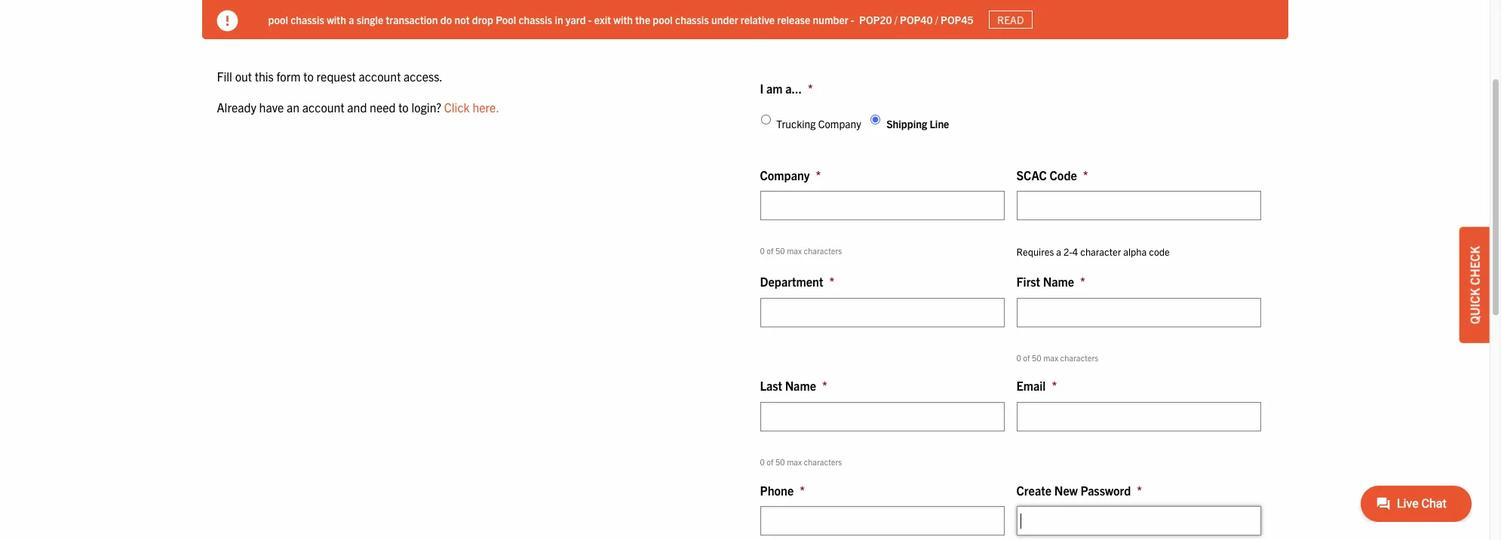 Task type: locate. For each thing, give the bounding box(es) containing it.
* right department
[[829, 274, 834, 289]]

0 vertical spatial to
[[303, 68, 314, 83]]

have
[[259, 100, 284, 115]]

1 vertical spatial 0 of 50 max characters
[[1016, 352, 1098, 363]]

50 up phone *
[[775, 456, 785, 467]]

2 with from the left
[[613, 13, 633, 26]]

email
[[1016, 378, 1046, 393]]

to
[[303, 68, 314, 83], [398, 100, 409, 115]]

line
[[930, 117, 949, 131]]

1 vertical spatial name
[[785, 378, 816, 393]]

request
[[316, 68, 356, 83]]

pool right solid icon
[[268, 13, 288, 26]]

2 vertical spatial max
[[787, 456, 802, 467]]

max
[[787, 245, 802, 256], [1043, 352, 1058, 363], [787, 456, 802, 467]]

0 vertical spatial 0
[[760, 245, 765, 256]]

0 vertical spatial max
[[787, 245, 802, 256]]

50 up department
[[775, 245, 785, 256]]

a
[[349, 13, 354, 26], [1056, 245, 1061, 258]]

1 vertical spatial to
[[398, 100, 409, 115]]

read
[[997, 13, 1024, 26]]

max for last
[[787, 456, 802, 467]]

password
[[1081, 483, 1131, 498]]

0 of 50 max characters
[[760, 245, 842, 256], [1016, 352, 1098, 363], [760, 456, 842, 467]]

max up phone *
[[787, 456, 802, 467]]

chassis left the "under"
[[675, 13, 709, 26]]

0 horizontal spatial /
[[894, 13, 898, 26]]

first
[[1016, 274, 1040, 289]]

exit
[[594, 13, 611, 26]]

* right a...
[[808, 80, 813, 95]]

pool
[[268, 13, 288, 26], [653, 13, 673, 26]]

pool chassis with a single transaction  do not drop pool chassis in yard -  exit with the pool chassis under relative release number -  pop20 / pop40 / pop45
[[268, 13, 974, 26]]

0 of 50 max characters up department *
[[760, 245, 842, 256]]

read link
[[989, 10, 1033, 29]]

0 of 50 max characters up phone *
[[760, 456, 842, 467]]

of for last
[[767, 456, 774, 467]]

account up need
[[359, 68, 401, 83]]

0 horizontal spatial -
[[588, 13, 592, 26]]

code
[[1050, 167, 1077, 182]]

/ left pop40
[[894, 13, 898, 26]]

of up phone
[[767, 456, 774, 467]]

need
[[370, 100, 396, 115]]

last
[[760, 378, 782, 393]]

number
[[813, 13, 848, 26]]

a left 2-
[[1056, 245, 1061, 258]]

account
[[359, 68, 401, 83], [302, 100, 344, 115]]

trucking
[[776, 117, 816, 131]]

with left the "single"
[[327, 13, 346, 26]]

of up email on the right bottom of page
[[1023, 352, 1030, 363]]

already have an account and need to login? click here.
[[217, 100, 499, 115]]

0 horizontal spatial name
[[785, 378, 816, 393]]

0 up department
[[760, 245, 765, 256]]

0 horizontal spatial pool
[[268, 13, 288, 26]]

character
[[1080, 245, 1121, 258]]

name right first
[[1043, 274, 1074, 289]]

2 horizontal spatial chassis
[[675, 13, 709, 26]]

*
[[808, 80, 813, 95], [816, 167, 821, 182], [1083, 167, 1088, 182], [829, 274, 834, 289], [1080, 274, 1085, 289], [822, 378, 827, 393], [1052, 378, 1057, 393], [800, 483, 805, 498], [1137, 483, 1142, 498]]

1 horizontal spatial company
[[818, 117, 861, 131]]

0 for last name
[[760, 456, 765, 467]]

company down trucking
[[760, 167, 810, 182]]

trucking company
[[776, 117, 861, 131]]

0 of 50 max characters for company
[[760, 245, 842, 256]]

scac code *
[[1016, 167, 1088, 182]]

0 horizontal spatial company
[[760, 167, 810, 182]]

max up email *
[[1043, 352, 1058, 363]]

3 chassis from the left
[[675, 13, 709, 26]]

phone *
[[760, 483, 805, 498]]

1 vertical spatial 50
[[1032, 352, 1041, 363]]

2 vertical spatial 0
[[760, 456, 765, 467]]

50 for company
[[775, 245, 785, 256]]

0 horizontal spatial with
[[327, 13, 346, 26]]

already
[[217, 100, 256, 115]]

here.
[[473, 100, 499, 115]]

1 vertical spatial max
[[1043, 352, 1058, 363]]

pool right the
[[653, 13, 673, 26]]

1 vertical spatial of
[[1023, 352, 1030, 363]]

account right an in the left of the page
[[302, 100, 344, 115]]

1 horizontal spatial -
[[851, 13, 854, 26]]

department *
[[760, 274, 834, 289]]

0
[[760, 245, 765, 256], [1016, 352, 1021, 363], [760, 456, 765, 467]]

access.
[[404, 68, 443, 83]]

with
[[327, 13, 346, 26], [613, 13, 633, 26]]

characters
[[804, 245, 842, 256], [1060, 352, 1098, 363], [804, 456, 842, 467]]

scac
[[1016, 167, 1047, 182]]

- left exit
[[588, 13, 592, 26]]

1 - from the left
[[588, 13, 592, 26]]

new
[[1054, 483, 1078, 498]]

chassis up form
[[291, 13, 324, 26]]

0 up email on the right bottom of page
[[1016, 352, 1021, 363]]

50 for last
[[775, 456, 785, 467]]

1 vertical spatial company
[[760, 167, 810, 182]]

-
[[588, 13, 592, 26], [851, 13, 854, 26]]

0 of 50 max characters for last name
[[760, 456, 842, 467]]

Shipping Line radio
[[871, 115, 881, 125]]

quick
[[1467, 288, 1482, 324]]

0 vertical spatial a
[[349, 13, 354, 26]]

name right last
[[785, 378, 816, 393]]

0 vertical spatial 0 of 50 max characters
[[760, 245, 842, 256]]

* right last
[[822, 378, 827, 393]]

company left shipping line radio
[[818, 117, 861, 131]]

2 vertical spatial of
[[767, 456, 774, 467]]

chassis left in
[[519, 13, 552, 26]]

name for first name
[[1043, 274, 1074, 289]]

to right form
[[303, 68, 314, 83]]

characters for company *
[[804, 245, 842, 256]]

1 horizontal spatial with
[[613, 13, 633, 26]]

1 horizontal spatial /
[[935, 13, 938, 26]]

0 horizontal spatial chassis
[[291, 13, 324, 26]]

0 of 50 max characters up email *
[[1016, 352, 1098, 363]]

0 vertical spatial 50
[[775, 245, 785, 256]]

chassis
[[291, 13, 324, 26], [519, 13, 552, 26], [675, 13, 709, 26]]

company
[[818, 117, 861, 131], [760, 167, 810, 182]]

name
[[1043, 274, 1074, 289], [785, 378, 816, 393]]

0 vertical spatial of
[[767, 245, 774, 256]]

1 horizontal spatial pool
[[653, 13, 673, 26]]

4
[[1073, 245, 1078, 258]]

quick check link
[[1460, 227, 1490, 343]]

1 horizontal spatial name
[[1043, 274, 1074, 289]]

1 horizontal spatial account
[[359, 68, 401, 83]]

0 for first name
[[1016, 352, 1021, 363]]

- right number on the top right of page
[[851, 13, 854, 26]]

of up department
[[767, 245, 774, 256]]

not
[[454, 13, 470, 26]]

50 for first
[[1032, 352, 1041, 363]]

0 horizontal spatial account
[[302, 100, 344, 115]]

a left the "single"
[[349, 13, 354, 26]]

0 up phone
[[760, 456, 765, 467]]

2 vertical spatial characters
[[804, 456, 842, 467]]

None password field
[[1016, 506, 1261, 536]]

50
[[775, 245, 785, 256], [1032, 352, 1041, 363], [775, 456, 785, 467]]

2 vertical spatial 0 of 50 max characters
[[760, 456, 842, 467]]

login?
[[411, 100, 441, 115]]

transaction
[[386, 13, 438, 26]]

1 vertical spatial 0
[[1016, 352, 1021, 363]]

1 horizontal spatial chassis
[[519, 13, 552, 26]]

with left the
[[613, 13, 633, 26]]

alpha
[[1123, 245, 1147, 258]]

2 vertical spatial 50
[[775, 456, 785, 467]]

single
[[357, 13, 383, 26]]

max for first
[[1043, 352, 1058, 363]]

to right need
[[398, 100, 409, 115]]

do
[[440, 13, 452, 26]]

form
[[276, 68, 301, 83]]

requires
[[1016, 245, 1054, 258]]

release
[[777, 13, 810, 26]]

max for company
[[787, 245, 802, 256]]

1 horizontal spatial to
[[398, 100, 409, 115]]

/
[[894, 13, 898, 26], [935, 13, 938, 26]]

of
[[767, 245, 774, 256], [1023, 352, 1030, 363], [767, 456, 774, 467]]

None text field
[[760, 191, 1004, 221], [1016, 191, 1261, 221], [1016, 298, 1261, 327], [1016, 402, 1261, 431], [760, 191, 1004, 221], [1016, 191, 1261, 221], [1016, 298, 1261, 327], [1016, 402, 1261, 431]]

the
[[635, 13, 650, 26]]

1 with from the left
[[327, 13, 346, 26]]

max up department
[[787, 245, 802, 256]]

am
[[766, 80, 783, 95]]

in
[[555, 13, 563, 26]]

1 horizontal spatial a
[[1056, 245, 1061, 258]]

1 vertical spatial characters
[[1060, 352, 1098, 363]]

None text field
[[760, 298, 1004, 327], [760, 402, 1004, 431], [760, 506, 1004, 536], [760, 298, 1004, 327], [760, 402, 1004, 431], [760, 506, 1004, 536]]

0 vertical spatial name
[[1043, 274, 1074, 289]]

0 horizontal spatial a
[[349, 13, 354, 26]]

0 for company
[[760, 245, 765, 256]]

50 up email *
[[1032, 352, 1041, 363]]

0 vertical spatial characters
[[804, 245, 842, 256]]

/ left pop45
[[935, 13, 938, 26]]



Task type: vqa. For each thing, say whether or not it's contained in the screenshot.
LAX to the bottom
no



Task type: describe. For each thing, give the bounding box(es) containing it.
of for company
[[767, 245, 774, 256]]

out
[[235, 68, 252, 83]]

0 vertical spatial company
[[818, 117, 861, 131]]

shipping line
[[886, 117, 949, 131]]

requires a 2-4 character alpha code
[[1016, 245, 1170, 258]]

characters for last name *
[[804, 456, 842, 467]]

1 chassis from the left
[[291, 13, 324, 26]]

drop
[[472, 13, 493, 26]]

name for last name
[[785, 378, 816, 393]]

a...
[[785, 80, 802, 95]]

click
[[444, 100, 470, 115]]

* right code
[[1083, 167, 1088, 182]]

i am a... *
[[760, 80, 813, 95]]

shipping
[[886, 117, 927, 131]]

under
[[711, 13, 738, 26]]

2-
[[1064, 245, 1073, 258]]

0 vertical spatial account
[[359, 68, 401, 83]]

0 horizontal spatial to
[[303, 68, 314, 83]]

2 - from the left
[[851, 13, 854, 26]]

* right 'password'
[[1137, 483, 1142, 498]]

create
[[1016, 483, 1052, 498]]

2 chassis from the left
[[519, 13, 552, 26]]

i
[[760, 80, 764, 95]]

quick check
[[1467, 246, 1482, 324]]

solid image
[[217, 11, 238, 32]]

pop45
[[941, 13, 974, 26]]

pop20
[[859, 13, 892, 26]]

create new password *
[[1016, 483, 1142, 498]]

2 / from the left
[[935, 13, 938, 26]]

email *
[[1016, 378, 1057, 393]]

this
[[255, 68, 274, 83]]

1 / from the left
[[894, 13, 898, 26]]

last name *
[[760, 378, 827, 393]]

* right phone
[[800, 483, 805, 498]]

1 vertical spatial account
[[302, 100, 344, 115]]

fill out this form to request account access.
[[217, 68, 443, 83]]

2 pool from the left
[[653, 13, 673, 26]]

phone
[[760, 483, 794, 498]]

an
[[287, 100, 300, 115]]

of for first
[[1023, 352, 1030, 363]]

0 of 50 max characters for first name
[[1016, 352, 1098, 363]]

check
[[1467, 246, 1482, 285]]

* down requires a 2-4 character alpha code
[[1080, 274, 1085, 289]]

1 pool from the left
[[268, 13, 288, 26]]

first name *
[[1016, 274, 1085, 289]]

click here. link
[[444, 100, 499, 115]]

company *
[[760, 167, 821, 182]]

code
[[1149, 245, 1170, 258]]

* right email on the right bottom of page
[[1052, 378, 1057, 393]]

department
[[760, 274, 823, 289]]

fill
[[217, 68, 232, 83]]

pop40
[[900, 13, 933, 26]]

relative
[[741, 13, 775, 26]]

characters for first name *
[[1060, 352, 1098, 363]]

1 vertical spatial a
[[1056, 245, 1061, 258]]

Trucking Company radio
[[761, 115, 771, 125]]

pool
[[496, 13, 516, 26]]

yard
[[566, 13, 586, 26]]

* down trucking company at the top of page
[[816, 167, 821, 182]]

and
[[347, 100, 367, 115]]



